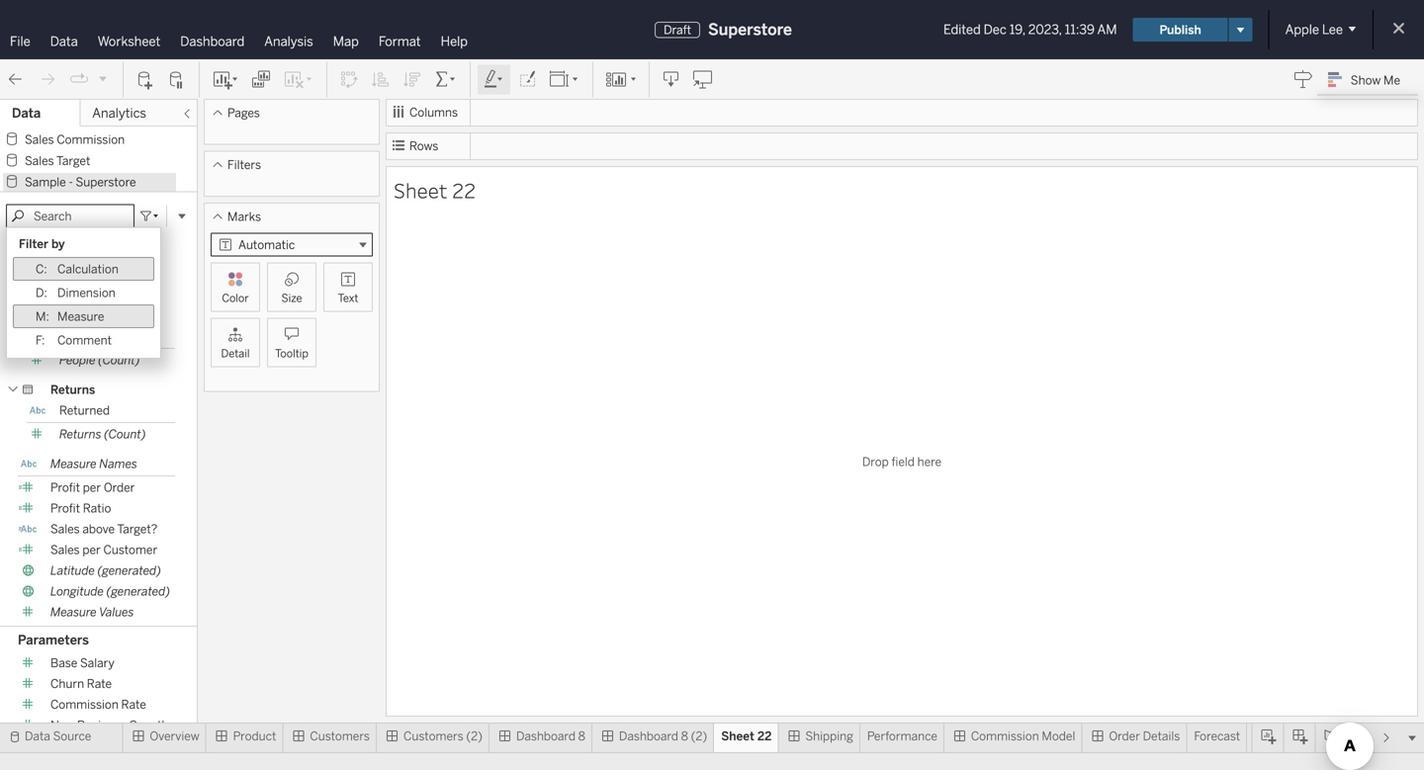 Task type: locate. For each thing, give the bounding box(es) containing it.
(count)
[[98, 279, 140, 293], [98, 353, 140, 368], [104, 428, 146, 442]]

profit for profit per order
[[50, 481, 80, 495]]

sample - superstore
[[25, 175, 136, 189]]

forecast up orders (count)
[[91, 258, 138, 273]]

measure down longitude
[[50, 606, 97, 620]]

data down undo image
[[12, 105, 41, 121]]

(count) for orders (count)
[[98, 279, 140, 293]]

sheet down rows
[[394, 177, 448, 204]]

values
[[99, 606, 134, 620]]

8 for dashboard 8
[[578, 730, 586, 744]]

1 8 from the left
[[578, 730, 586, 744]]

1 horizontal spatial 22
[[758, 730, 772, 744]]

2 vertical spatial measure
[[50, 606, 97, 620]]

0 horizontal spatial sheet
[[394, 177, 448, 204]]

columns
[[410, 105, 458, 120]]

d:
[[36, 286, 47, 300]]

(count) up names
[[104, 428, 146, 442]]

sales
[[25, 133, 54, 147], [25, 154, 54, 168], [59, 238, 89, 252], [59, 258, 89, 273], [50, 523, 80, 537], [50, 543, 80, 558]]

measure names
[[50, 457, 137, 472]]

1 profit from the top
[[50, 481, 80, 495]]

rate
[[87, 677, 112, 692], [121, 698, 146, 712]]

format workbook image
[[518, 70, 537, 90]]

per down above
[[82, 543, 101, 558]]

drop
[[863, 455, 889, 469]]

1 horizontal spatial (2)
[[691, 730, 708, 744]]

returns for returns (count)
[[59, 428, 101, 442]]

sales per customer
[[50, 543, 158, 558]]

help
[[441, 34, 468, 49]]

rate up commission rate
[[87, 677, 112, 692]]

1 horizontal spatial sheet 22
[[722, 730, 772, 744]]

0 horizontal spatial superstore
[[76, 175, 136, 189]]

2 8 from the left
[[681, 730, 689, 744]]

commission left model
[[972, 730, 1040, 744]]

per for sales
[[82, 543, 101, 558]]

data
[[50, 34, 78, 49], [12, 105, 41, 121], [25, 730, 50, 744]]

profit ratio
[[50, 502, 111, 516]]

1 vertical spatial sheet 22
[[722, 730, 772, 744]]

customers for customers
[[310, 730, 370, 744]]

(count) for people (count)
[[98, 353, 140, 368]]

order
[[104, 481, 135, 495], [1110, 730, 1141, 744]]

0 horizontal spatial dashboard
[[180, 34, 245, 49]]

(count) down regional manager
[[98, 353, 140, 368]]

replay animation image
[[69, 70, 89, 89]]

forecast
[[91, 258, 138, 273], [1195, 730, 1241, 744]]

1 vertical spatial (generated)
[[107, 585, 170, 599]]

2 vertical spatial data
[[25, 730, 50, 744]]

1 horizontal spatial customers
[[404, 730, 464, 744]]

1 vertical spatial rate
[[121, 698, 146, 712]]

1 horizontal spatial sheet
[[722, 730, 755, 744]]

1 horizontal spatial dashboard
[[516, 730, 576, 744]]

list box
[[7, 228, 160, 358], [7, 251, 160, 358]]

drop field here
[[863, 455, 942, 469]]

product
[[233, 730, 276, 744]]

customers
[[310, 730, 370, 744], [404, 730, 464, 744]]

pages
[[228, 106, 260, 120]]

customers for customers (2)
[[404, 730, 464, 744]]

1 vertical spatial data
[[12, 105, 41, 121]]

commission up target
[[57, 133, 125, 147]]

1 vertical spatial returns
[[59, 428, 101, 442]]

people down comment on the top of the page
[[59, 353, 95, 368]]

sort ascending image
[[371, 70, 391, 90]]

sales target
[[25, 154, 90, 168]]

sales up the latitude
[[50, 543, 80, 558]]

0 vertical spatial (generated)
[[98, 564, 161, 578]]

0 vertical spatial people
[[50, 309, 89, 323]]

sales up orders
[[59, 258, 89, 273]]

0 vertical spatial measure
[[57, 310, 104, 324]]

0 vertical spatial per
[[83, 481, 101, 495]]

show me
[[1351, 73, 1401, 87]]

(count) for returns (count)
[[104, 428, 146, 442]]

11:39
[[1065, 22, 1095, 38]]

show/hide cards image
[[606, 70, 637, 90]]

commission
[[57, 133, 125, 147], [50, 698, 119, 712], [972, 730, 1040, 744]]

sales up sample
[[25, 154, 54, 168]]

order down names
[[104, 481, 135, 495]]

returns up returned
[[50, 383, 95, 397]]

target?
[[117, 523, 158, 537]]

superstore up open and edit this workbook in tableau desktop image
[[708, 20, 792, 39]]

order left details
[[1110, 730, 1141, 744]]

per up ratio
[[83, 481, 101, 495]]

1 vertical spatial commission
[[50, 698, 119, 712]]

profit left ratio
[[50, 502, 80, 516]]

0 vertical spatial sheet
[[394, 177, 448, 204]]

dashboard
[[180, 34, 245, 49], [516, 730, 576, 744], [619, 730, 679, 744]]

data left new
[[25, 730, 50, 744]]

people
[[50, 309, 89, 323], [59, 353, 95, 368]]

0 vertical spatial superstore
[[708, 20, 792, 39]]

latitude (generated)
[[50, 564, 161, 578]]

0 vertical spatial profit
[[50, 481, 80, 495]]

highlight image
[[483, 70, 506, 90]]

returns
[[50, 383, 95, 397], [59, 428, 101, 442]]

2 per from the top
[[82, 543, 101, 558]]

lee
[[1323, 22, 1344, 38]]

parameters
[[18, 633, 89, 649]]

2 horizontal spatial dashboard
[[619, 730, 679, 744]]

0 horizontal spatial rate
[[87, 677, 112, 692]]

measure
[[57, 310, 104, 324], [50, 457, 97, 472], [50, 606, 97, 620]]

sales for sales commission
[[25, 133, 54, 147]]

sales up calculation
[[59, 238, 89, 252]]

22
[[452, 177, 476, 204], [758, 730, 772, 744]]

model
[[1042, 730, 1076, 744]]

base
[[50, 657, 77, 671]]

sales up the sales target
[[25, 133, 54, 147]]

commission down churn rate
[[50, 698, 119, 712]]

profit up the profit ratio
[[50, 481, 80, 495]]

performance
[[868, 730, 938, 744]]

dashboard 8
[[516, 730, 586, 744]]

1 vertical spatial people
[[59, 353, 95, 368]]

me
[[1384, 73, 1401, 87]]

1 vertical spatial profit
[[50, 502, 80, 516]]

0 vertical spatial order
[[104, 481, 135, 495]]

longitude (generated)
[[50, 585, 170, 599]]

0 horizontal spatial 22
[[452, 177, 476, 204]]

orders
[[59, 279, 96, 293]]

above
[[82, 523, 115, 537]]

customers (2)
[[404, 730, 483, 744]]

analysis
[[264, 34, 313, 49]]

filters
[[228, 158, 261, 172]]

calculation
[[57, 262, 119, 276]]

returns down returned
[[59, 428, 101, 442]]

people up regional
[[50, 309, 89, 323]]

analytics
[[92, 105, 146, 121]]

1 vertical spatial measure
[[50, 457, 97, 472]]

1 vertical spatial (count)
[[98, 353, 140, 368]]

duplicate image
[[251, 70, 271, 90]]

0 vertical spatial rate
[[87, 677, 112, 692]]

0 vertical spatial (count)
[[98, 279, 140, 293]]

sales for sales forecast
[[59, 258, 89, 273]]

1 horizontal spatial order
[[1110, 730, 1141, 744]]

0 horizontal spatial 8
[[578, 730, 586, 744]]

(generated) up the values
[[107, 585, 170, 599]]

2 vertical spatial commission
[[972, 730, 1040, 744]]

forecast right details
[[1195, 730, 1241, 744]]

1 customers from the left
[[310, 730, 370, 744]]

0 horizontal spatial forecast
[[91, 258, 138, 273]]

sheet 22 left shipping
[[722, 730, 772, 744]]

0 horizontal spatial customers
[[310, 730, 370, 744]]

1 (2) from the left
[[466, 730, 483, 744]]

rows
[[410, 139, 439, 153]]

measure up the profit per order
[[50, 457, 97, 472]]

am
[[1098, 22, 1118, 38]]

sales above target?
[[50, 523, 158, 537]]

field
[[892, 455, 915, 469]]

2 (2) from the left
[[691, 730, 708, 744]]

data up replay animation image
[[50, 34, 78, 49]]

rate up growth
[[121, 698, 146, 712]]

Search text field
[[6, 204, 135, 228]]

19,
[[1010, 22, 1026, 38]]

list box containing filter by
[[7, 228, 160, 358]]

open and edit this workbook in tableau desktop image
[[694, 70, 713, 90]]

measure up regional
[[57, 310, 104, 324]]

apple
[[1286, 22, 1320, 38]]

1 horizontal spatial superstore
[[708, 20, 792, 39]]

2 list box from the top
[[7, 251, 160, 358]]

2 profit from the top
[[50, 502, 80, 516]]

0 horizontal spatial sheet 22
[[394, 177, 476, 204]]

new business growth
[[50, 719, 169, 733]]

(count) down sales forecast
[[98, 279, 140, 293]]

1 list box from the top
[[7, 228, 160, 358]]

profit
[[50, 481, 80, 495], [50, 502, 80, 516]]

(generated)
[[98, 564, 161, 578], [107, 585, 170, 599]]

22 down columns
[[452, 177, 476, 204]]

0 horizontal spatial (2)
[[466, 730, 483, 744]]

1 horizontal spatial rate
[[121, 698, 146, 712]]

sales down the profit ratio
[[50, 523, 80, 537]]

2 vertical spatial (count)
[[104, 428, 146, 442]]

1 vertical spatial order
[[1110, 730, 1141, 744]]

dashboard for dashboard 8 (2)
[[619, 730, 679, 744]]

sheet 22 down rows
[[394, 177, 476, 204]]

1 vertical spatial per
[[82, 543, 101, 558]]

sheet 22
[[394, 177, 476, 204], [722, 730, 772, 744]]

data guide image
[[1294, 69, 1314, 89]]

2 customers from the left
[[404, 730, 464, 744]]

show me button
[[1320, 64, 1419, 95]]

1 per from the top
[[83, 481, 101, 495]]

returns for returns
[[50, 383, 95, 397]]

marks
[[228, 210, 261, 224]]

longitude
[[50, 585, 104, 599]]

(2)
[[466, 730, 483, 744], [691, 730, 708, 744]]

undo image
[[6, 70, 26, 90]]

(generated) down customer
[[98, 564, 161, 578]]

1 horizontal spatial forecast
[[1195, 730, 1241, 744]]

22 left shipping
[[758, 730, 772, 744]]

0 vertical spatial returns
[[50, 383, 95, 397]]

1 horizontal spatial 8
[[681, 730, 689, 744]]

shipping
[[806, 730, 854, 744]]

sheet right the dashboard 8 (2)
[[722, 730, 755, 744]]

measure for names
[[50, 457, 97, 472]]

superstore right -
[[76, 175, 136, 189]]

download image
[[662, 70, 682, 90]]



Task type: describe. For each thing, give the bounding box(es) containing it.
salary
[[80, 657, 115, 671]]

edited dec 19, 2023, 11:39 am
[[944, 22, 1118, 38]]

new data source image
[[136, 70, 155, 90]]

0 vertical spatial forecast
[[91, 258, 138, 273]]

base salary
[[50, 657, 115, 671]]

ratio
[[83, 502, 111, 516]]

people for people
[[50, 309, 89, 323]]

new worksheet image
[[212, 70, 239, 90]]

customer
[[103, 543, 158, 558]]

source
[[53, 730, 91, 744]]

regional
[[59, 330, 106, 344]]

order details
[[1110, 730, 1181, 744]]

measure inside list box
[[57, 310, 104, 324]]

0 vertical spatial commission
[[57, 133, 125, 147]]

m: measure
[[36, 310, 104, 324]]

returns (count)
[[59, 428, 146, 442]]

publish button
[[1134, 18, 1229, 42]]

per for profit
[[83, 481, 101, 495]]

show
[[1351, 73, 1382, 87]]

(generated) for longitude (generated)
[[107, 585, 170, 599]]

names
[[99, 457, 137, 472]]

overview
[[150, 730, 200, 744]]

dashboard for dashboard
[[180, 34, 245, 49]]

1 vertical spatial forecast
[[1195, 730, 1241, 744]]

details
[[1144, 730, 1181, 744]]

sales forecast
[[59, 258, 138, 273]]

sample
[[25, 175, 66, 189]]

measure for values
[[50, 606, 97, 620]]

list box containing c:
[[7, 251, 160, 358]]

latitude
[[50, 564, 95, 578]]

churn rate
[[50, 677, 112, 692]]

sales for sales above target?
[[50, 523, 80, 537]]

(generated) for latitude (generated)
[[98, 564, 161, 578]]

replay animation image
[[97, 72, 109, 84]]

map
[[333, 34, 359, 49]]

sales commission
[[25, 133, 125, 147]]

0 horizontal spatial order
[[104, 481, 135, 495]]

m:
[[36, 310, 49, 324]]

data source
[[25, 730, 91, 744]]

file
[[10, 34, 30, 49]]

0 vertical spatial sheet 22
[[394, 177, 476, 204]]

automatic
[[238, 238, 295, 252]]

2023,
[[1029, 22, 1062, 38]]

by
[[51, 237, 65, 251]]

collapse image
[[181, 108, 193, 120]]

commission for commission rate
[[50, 698, 119, 712]]

publish
[[1160, 23, 1202, 37]]

rate for churn rate
[[87, 677, 112, 692]]

target
[[56, 154, 90, 168]]

edited
[[944, 22, 981, 38]]

0 vertical spatial data
[[50, 34, 78, 49]]

commission model
[[972, 730, 1076, 744]]

commission for commission model
[[972, 730, 1040, 744]]

worksheet
[[98, 34, 161, 49]]

profit for profit ratio
[[50, 502, 80, 516]]

comment
[[57, 333, 112, 348]]

sales for sales target
[[25, 154, 54, 168]]

clear sheet image
[[283, 70, 315, 90]]

pause auto updates image
[[167, 70, 187, 90]]

returned
[[59, 404, 110, 418]]

format
[[379, 34, 421, 49]]

new
[[50, 719, 75, 733]]

measure values
[[50, 606, 134, 620]]

detail
[[221, 347, 250, 361]]

apple lee
[[1286, 22, 1344, 38]]

1 vertical spatial sheet
[[722, 730, 755, 744]]

color
[[222, 292, 249, 305]]

regional manager
[[59, 330, 157, 344]]

totals image
[[434, 70, 458, 90]]

1 vertical spatial superstore
[[76, 175, 136, 189]]

text
[[338, 292, 359, 305]]

-
[[69, 175, 73, 189]]

redo image
[[38, 70, 57, 90]]

0 vertical spatial 22
[[452, 177, 476, 204]]

fit image
[[549, 70, 581, 90]]

business
[[77, 719, 126, 733]]

1 vertical spatial 22
[[758, 730, 772, 744]]

swap rows and columns image
[[339, 70, 359, 90]]

sort descending image
[[403, 70, 423, 90]]

orders (count)
[[59, 279, 140, 293]]

c:
[[36, 262, 47, 276]]

8 for dashboard 8 (2)
[[681, 730, 689, 744]]

manager
[[109, 330, 157, 344]]

here
[[918, 455, 942, 469]]

rate for commission rate
[[121, 698, 146, 712]]

automatic button
[[211, 233, 373, 257]]

dashboard for dashboard 8
[[516, 730, 576, 744]]

dashboard 8 (2)
[[619, 730, 708, 744]]

commission rate
[[50, 698, 146, 712]]

tooltip
[[275, 347, 309, 361]]

draft
[[664, 23, 692, 37]]

filter
[[19, 237, 48, 251]]

profit per order
[[50, 481, 135, 495]]

growth
[[129, 719, 169, 733]]

dimension
[[57, 286, 116, 300]]

sales for sales
[[59, 238, 89, 252]]

filter by
[[19, 237, 65, 251]]

churn
[[50, 677, 84, 692]]

size
[[281, 292, 302, 305]]

people for people (count)
[[59, 353, 95, 368]]

sales for sales per customer
[[50, 543, 80, 558]]

dec
[[984, 22, 1007, 38]]



Task type: vqa. For each thing, say whether or not it's contained in the screenshot.
'sales' for Sales Target
yes



